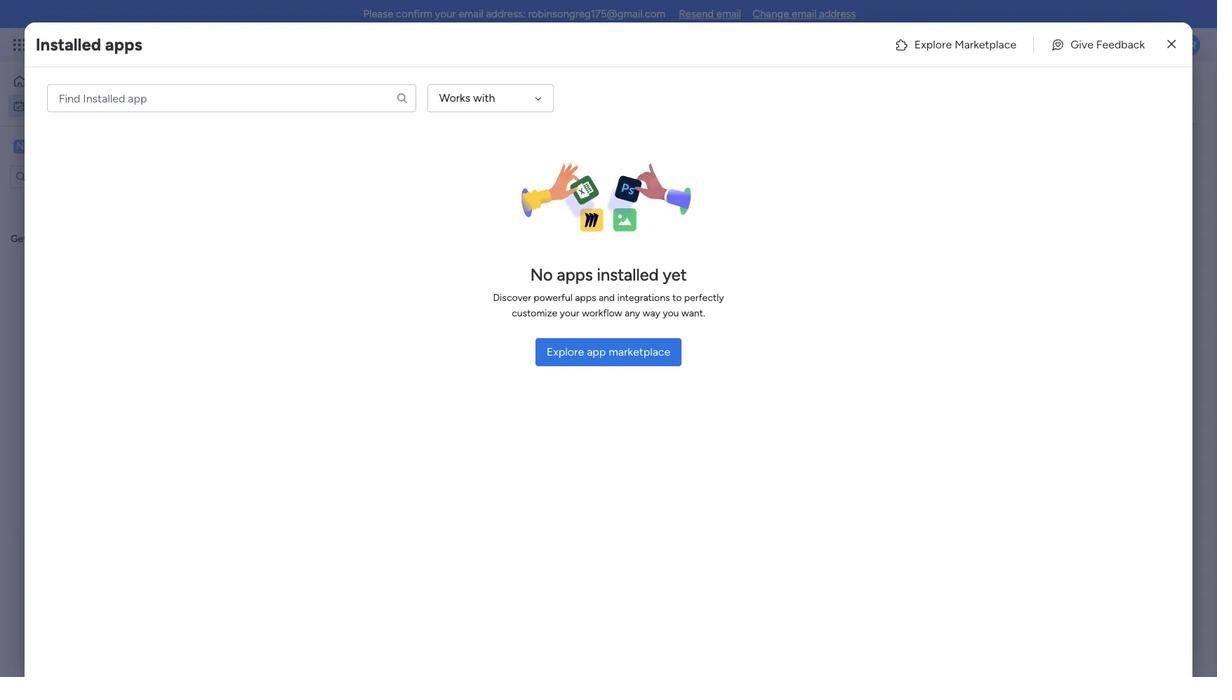 Task type: describe. For each thing, give the bounding box(es) containing it.
explore marketplace
[[915, 38, 1017, 51]]

marketplace
[[609, 345, 671, 359]]

give
[[1071, 38, 1094, 51]]

select product image
[[13, 38, 27, 52]]

work for monday
[[113, 37, 139, 53]]

2 vertical spatial apps
[[575, 292, 596, 304]]

give feedback button
[[1040, 31, 1157, 59]]

yet
[[663, 265, 687, 285]]

any
[[625, 308, 640, 319]]

address
[[819, 8, 856, 20]]

explore for explore marketplace
[[915, 38, 952, 51]]

greg robinson image
[[1178, 34, 1201, 56]]

forms
[[43, 249, 69, 261]]

0 horizontal spatial your
[[435, 8, 456, 20]]

search image
[[396, 92, 408, 105]]

explore marketplace button
[[884, 31, 1028, 59]]

my for my work
[[31, 99, 44, 111]]

want.
[[682, 308, 706, 319]]

work for my
[[47, 99, 68, 111]]

email for change email address
[[792, 8, 817, 20]]

invite members image
[[1033, 38, 1047, 52]]

dashboards.
[[83, 249, 136, 261]]

or
[[71, 249, 80, 261]]

please
[[363, 8, 394, 20]]

notifications image
[[971, 38, 985, 52]]

my for my work
[[211, 81, 243, 113]]

workspace image
[[13, 139, 27, 154]]

discover
[[493, 292, 531, 304]]

get
[[11, 233, 27, 245]]

explore for explore app marketplace
[[547, 345, 584, 359]]

installed
[[597, 265, 659, 285]]

you
[[663, 308, 679, 319]]

explore app marketplace
[[547, 345, 671, 359]]

marketplace
[[955, 38, 1017, 51]]

management
[[142, 37, 218, 53]]

change
[[753, 8, 789, 20]]

change email address link
[[753, 8, 856, 20]]

works
[[439, 91, 471, 105]]

resend email link
[[679, 8, 742, 20]]

home
[[32, 75, 59, 87]]

perfectly
[[684, 292, 724, 304]]

resend email
[[679, 8, 742, 20]]

please confirm your email address: robinsongreg175@gmail.com
[[363, 8, 666, 20]]

monday
[[62, 37, 111, 53]]

installed apps
[[36, 34, 142, 54]]

integrations
[[618, 292, 670, 304]]

apps for installed
[[105, 34, 142, 54]]



Task type: vqa. For each thing, say whether or not it's contained in the screenshot.
the
no



Task type: locate. For each thing, give the bounding box(es) containing it.
work down home
[[47, 99, 68, 111]]

1 vertical spatial work
[[47, 99, 68, 111]]

work right monday
[[113, 37, 139, 53]]

started
[[30, 233, 61, 245]]

workspace
[[59, 139, 116, 153]]

my work
[[211, 81, 305, 113]]

give feedback
[[1071, 38, 1145, 51]]

feedback
[[1097, 38, 1145, 51]]

work
[[248, 81, 305, 113]]

resend
[[679, 8, 714, 20]]

0 vertical spatial apps
[[105, 34, 142, 54]]

help image
[[1129, 38, 1143, 52]]

apps left and
[[575, 292, 596, 304]]

explore inside button
[[547, 345, 584, 359]]

1 horizontal spatial explore
[[915, 38, 952, 51]]

1 horizontal spatial email
[[717, 8, 742, 20]]

confirm
[[396, 8, 433, 20]]

explore
[[915, 38, 952, 51], [547, 345, 584, 359]]

workspace selection element
[[13, 138, 118, 155]]

way
[[643, 308, 661, 319]]

search everything image
[[1098, 38, 1112, 52]]

apps up powerful
[[557, 265, 593, 285]]

apps
[[105, 34, 142, 54], [557, 265, 593, 285], [575, 292, 596, 304]]

0 vertical spatial explore
[[915, 38, 952, 51]]

your down powerful
[[560, 308, 580, 319]]

email left address:
[[459, 8, 484, 20]]

my left work
[[211, 81, 243, 113]]

1 horizontal spatial your
[[560, 308, 580, 319]]

work
[[113, 37, 139, 53], [47, 99, 68, 111]]

1 email from the left
[[459, 8, 484, 20]]

1 vertical spatial your
[[560, 308, 580, 319]]

n
[[17, 140, 24, 152]]

boards,
[[110, 233, 142, 245]]

apps for no
[[557, 265, 593, 285]]

monday work management
[[62, 37, 218, 53]]

1 vertical spatial explore
[[547, 345, 584, 359]]

None search field
[[47, 84, 416, 112]]

0 vertical spatial work
[[113, 37, 139, 53]]

1 vertical spatial apps
[[557, 265, 593, 285]]

my down home
[[31, 99, 44, 111]]

1 horizontal spatial my
[[211, 81, 243, 113]]

1 horizontal spatial work
[[113, 37, 139, 53]]

no apps installed yet discover powerful apps and integrations to perfectly customize your workflow any way you want.
[[493, 265, 724, 319]]

email right change
[[792, 8, 817, 20]]

email right resend at top
[[717, 8, 742, 20]]

docs,
[[145, 233, 169, 245]]

welcome to my work feature image image
[[613, 267, 791, 353]]

3 email from the left
[[792, 8, 817, 20]]

email
[[459, 8, 484, 20], [717, 8, 742, 20], [792, 8, 817, 20]]

your right confirm
[[435, 8, 456, 20]]

work inside button
[[47, 99, 68, 111]]

Search in workspace field
[[29, 169, 117, 185]]

new
[[32, 139, 56, 153]]

dapulse x slim image
[[1168, 36, 1176, 53]]

customize
[[512, 308, 558, 319]]

no
[[530, 265, 553, 285]]

explore left app at the left bottom
[[547, 345, 584, 359]]

apps right the installed
[[105, 34, 142, 54]]

workflow
[[582, 308, 622, 319]]

and
[[599, 292, 615, 304]]

robinsongreg175@gmail.com
[[528, 8, 666, 20]]

give feedback link
[[1040, 31, 1157, 59]]

0 horizontal spatial email
[[459, 8, 484, 20]]

my inside button
[[31, 99, 44, 111]]

2 horizontal spatial email
[[792, 8, 817, 20]]

with
[[473, 91, 495, 105]]

0 horizontal spatial explore
[[547, 345, 584, 359]]

my work
[[31, 99, 68, 111]]

email for resend email
[[717, 8, 742, 20]]

app
[[587, 345, 606, 359]]

address:
[[486, 8, 526, 20]]

angle down image
[[535, 93, 542, 104]]

explore left notifications icon
[[915, 38, 952, 51]]

no apps installed banner image
[[517, 163, 700, 232]]

inbox image
[[1002, 38, 1016, 52]]

by
[[64, 233, 75, 245]]

new workspace
[[32, 139, 116, 153]]

get started by adding boards, docs, forms or dashboards.
[[11, 233, 169, 261]]

powerful
[[534, 292, 573, 304]]

2 email from the left
[[717, 8, 742, 20]]

your inside no apps installed yet discover powerful apps and integrations to perfectly customize your workflow any way you want.
[[560, 308, 580, 319]]

my
[[211, 81, 243, 113], [31, 99, 44, 111]]

my work button
[[8, 94, 151, 117]]

change email address
[[753, 8, 856, 20]]

explore app marketplace button
[[536, 338, 682, 367]]

explore inside button
[[915, 38, 952, 51]]

apps image
[[1064, 38, 1078, 52]]

0 vertical spatial your
[[435, 8, 456, 20]]

0 horizontal spatial my
[[31, 99, 44, 111]]

works with
[[439, 91, 495, 105]]

home button
[[8, 70, 151, 93]]

your
[[435, 8, 456, 20], [560, 308, 580, 319]]

installed
[[36, 34, 101, 54]]

adding
[[77, 233, 107, 245]]

Filter dashboard by text search field
[[207, 140, 339, 163]]

Search for an app search field
[[47, 84, 416, 112]]

0 horizontal spatial work
[[47, 99, 68, 111]]

to
[[673, 292, 682, 304]]



